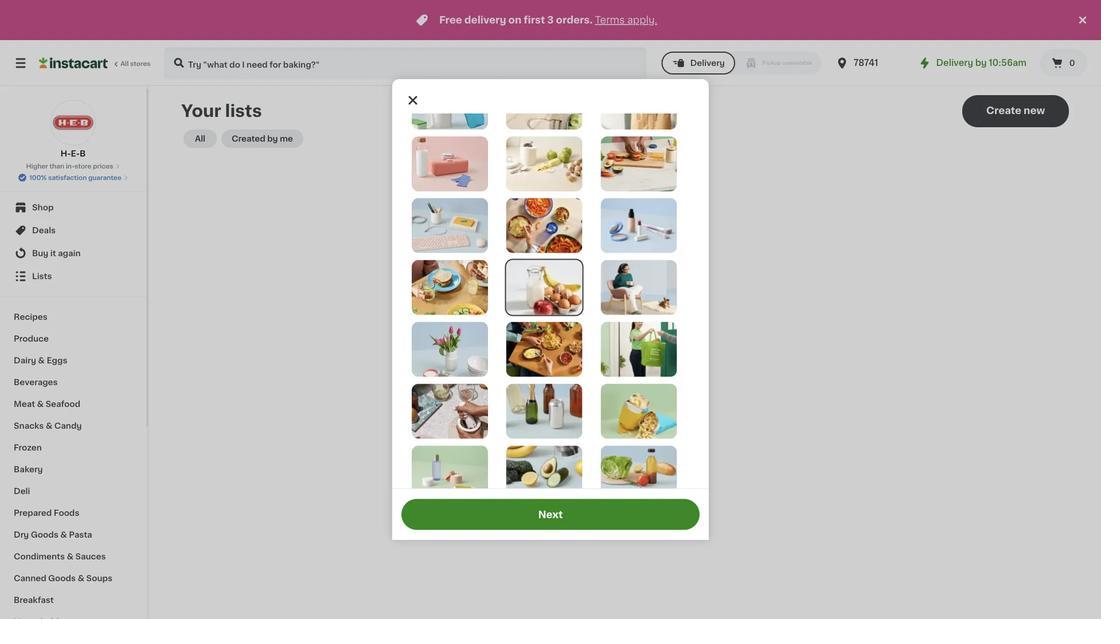 Task type: describe. For each thing, give the bounding box(es) containing it.
pasta
[[69, 531, 92, 539]]

0
[[1070, 59, 1075, 67]]

meat & seafood link
[[7, 393, 139, 415]]

goods for dry
[[31, 531, 58, 539]]

yet
[[637, 278, 653, 288]]

than
[[50, 163, 64, 170]]

condiments
[[14, 553, 65, 561]]

prepared foods link
[[7, 502, 139, 524]]

breakfast link
[[7, 590, 139, 611]]

guarantee
[[88, 175, 122, 181]]

recipes
[[14, 313, 47, 321]]

in-
[[66, 163, 75, 170]]

78741 button
[[836, 47, 904, 79]]

all for all
[[195, 135, 205, 143]]

a table with people sitting around it with nachos and cheese, guacamole, and mixed chips. image
[[506, 322, 583, 377]]

an apple, a small pitcher of milk, a banana, and a carton of 6 eggs. image
[[506, 260, 583, 315]]

list_add_items dialog
[[392, 10, 709, 619]]

a jar of flour, a stick of sliced butter, 3 granny smith apples, a carton of 7 eggs. image
[[506, 136, 583, 191]]

orders.
[[556, 15, 593, 25]]

delivery button
[[662, 52, 735, 75]]

snacks & candy link
[[7, 415, 139, 437]]

your lists
[[181, 103, 262, 119]]

higher than in-store prices link
[[26, 162, 120, 171]]

me
[[280, 135, 293, 143]]

terms apply. link
[[595, 15, 657, 25]]

shop link
[[7, 196, 139, 219]]

terms
[[595, 15, 625, 25]]

lists for no
[[614, 278, 635, 288]]

dairy
[[14, 357, 36, 365]]

a table with two people sitting around it eating sandwiches with 2 glasses of lemon water, and cut vegetables on a plate. image
[[412, 260, 488, 315]]

a woman sitting on a chair wearing headphones holding a drink in her hand with a small brown dog on the floor by her side. image
[[601, 260, 677, 315]]

condiments & sauces
[[14, 553, 106, 561]]

saved
[[649, 291, 673, 299]]

create for create new
[[986, 106, 1022, 116]]

your
[[181, 103, 221, 119]]

dry
[[14, 531, 29, 539]]

breakfast
[[14, 597, 54, 605]]

canned
[[14, 575, 46, 583]]

snacks
[[14, 422, 44, 430]]

dry goods & pasta
[[14, 531, 92, 539]]

a person touching an apple, a banana, a bunch of tomatoes, and an assortment of other vegetables on a counter. image
[[601, 508, 677, 563]]

& for condiments
[[67, 553, 73, 561]]

delivery by 10:56am
[[936, 59, 1027, 67]]

a table with people sitting around it with a bowl of potato chips, doritos, and cheetos. image
[[506, 198, 583, 253]]

prices
[[93, 163, 113, 170]]

higher than in-store prices
[[26, 163, 113, 170]]

h-e-b link
[[50, 100, 96, 159]]

you
[[576, 291, 592, 299]]

0 button
[[1041, 49, 1088, 77]]

create new button
[[963, 95, 1069, 127]]

a
[[632, 316, 638, 326]]

foods
[[54, 509, 79, 517]]

& for dairy
[[38, 357, 45, 365]]

create a list link
[[595, 314, 655, 327]]

first
[[524, 15, 545, 25]]

meat & seafood
[[14, 400, 80, 408]]

store
[[75, 163, 91, 170]]

a woman handing over a grocery bag to a customer through their front door. image
[[601, 322, 677, 377]]

& left soups
[[78, 575, 84, 583]]

beverages
[[14, 379, 58, 387]]

delivery by 10:56am link
[[918, 56, 1027, 70]]

buy it again
[[32, 250, 81, 258]]

a head of lettuce, a half of a lemon, a bottle of sauce, a tomato, and a small baguette. image
[[601, 446, 677, 501]]

dairy & eggs
[[14, 357, 67, 365]]

& left the pasta
[[60, 531, 67, 539]]

all stores
[[120, 61, 151, 67]]

cotton pads, ointment, cream, and bottle of liquid. image
[[412, 446, 488, 501]]

prepared foods
[[14, 509, 79, 517]]

beverages link
[[7, 372, 139, 393]]

eggs
[[47, 357, 67, 365]]

bowl of nachos covered in cheese. image
[[412, 508, 488, 563]]

a water bottle, yoga block, stretch band, and ear buds. image
[[412, 136, 488, 191]]

pressed powder, foundation, lip stick, and makeup brushes. image
[[601, 198, 677, 253]]

service type group
[[662, 52, 822, 75]]

sauces
[[75, 553, 106, 561]]

78741
[[854, 59, 878, 67]]

dairy & eggs link
[[7, 350, 139, 372]]

here.
[[675, 291, 695, 299]]

10:56am
[[989, 59, 1027, 67]]

all button
[[184, 130, 217, 148]]

deli link
[[7, 481, 139, 502]]

frozen
[[14, 444, 42, 452]]

h-
[[61, 150, 71, 158]]

all stores link
[[39, 47, 151, 79]]

create for create a list
[[595, 316, 629, 326]]

shop
[[32, 204, 54, 212]]

h-e-b
[[61, 150, 86, 158]]

a person with white painted nails grinding some spices with a mortar and pestle. image
[[412, 384, 488, 439]]



Task type: vqa. For each thing, say whether or not it's contained in the screenshot.
QFC logo
no



Task type: locate. For each thing, give the bounding box(es) containing it.
bakery
[[14, 466, 43, 474]]

& for snacks
[[46, 422, 52, 430]]

0 vertical spatial lists
[[225, 103, 262, 119]]

free delivery on first 3 orders. terms apply.
[[439, 15, 657, 25]]

create inside create new button
[[986, 106, 1022, 116]]

a bunch of kale, a sliced lemon, a half of an avocado, a cucumber, a bunch of bananas, and a blender. image
[[506, 446, 583, 501]]

0 vertical spatial lists
[[32, 272, 52, 280]]

delivery inside button
[[690, 59, 725, 67]]

0 horizontal spatial lists
[[32, 272, 52, 280]]

& left 'eggs'
[[38, 357, 45, 365]]

1 horizontal spatial by
[[976, 59, 987, 67]]

0 vertical spatial by
[[976, 59, 987, 67]]

lists inside "no lists yet lists you create will be saved here."
[[614, 278, 635, 288]]

lists left the you
[[555, 291, 574, 299]]

0 vertical spatial create
[[986, 106, 1022, 116]]

delivery
[[465, 15, 506, 25]]

a blue can, a silver can, an empty bottle, an empty champagne bottle, and two brown glass bottles. image
[[506, 384, 583, 439]]

next button
[[402, 499, 700, 530]]

created by me button
[[221, 130, 303, 148]]

instacart logo image
[[39, 56, 108, 70]]

lists up created
[[225, 103, 262, 119]]

delivery
[[936, 59, 973, 67], [690, 59, 725, 67]]

by left '10:56am'
[[976, 59, 987, 67]]

create left new
[[986, 106, 1022, 116]]

goods down the prepared foods
[[31, 531, 58, 539]]

all left stores
[[120, 61, 129, 67]]

0 vertical spatial goods
[[31, 531, 58, 539]]

produce
[[14, 335, 49, 343]]

a person preparing a sandwich on a cutting board, a bunch of carrots, a sliced avocado, a jar of mayonnaise, and a plate of potato chips. image
[[601, 136, 677, 191]]

e-
[[71, 150, 80, 158]]

goods for canned
[[48, 575, 76, 583]]

0 vertical spatial all
[[120, 61, 129, 67]]

list
[[640, 316, 655, 326]]

0 horizontal spatial lists
[[225, 103, 262, 119]]

by left me on the left of page
[[267, 135, 278, 143]]

no lists yet lists you create will be saved here.
[[555, 278, 695, 299]]

& left sauces
[[67, 553, 73, 561]]

by inside delivery by 10:56am link
[[976, 59, 987, 67]]

all down the 'your'
[[195, 135, 205, 143]]

deli
[[14, 488, 30, 496]]

created
[[232, 135, 265, 143]]

condiments & sauces link
[[7, 546, 139, 568]]

all inside button
[[195, 135, 205, 143]]

next
[[538, 510, 563, 520]]

None search field
[[164, 47, 647, 79]]

meat
[[14, 400, 35, 408]]

1 horizontal spatial lists
[[614, 278, 635, 288]]

lists up will
[[614, 278, 635, 288]]

again
[[58, 250, 81, 258]]

create
[[594, 291, 620, 299]]

& right meat
[[37, 400, 44, 408]]

1 vertical spatial create
[[595, 316, 629, 326]]

delivery for delivery by 10:56am
[[936, 59, 973, 67]]

canned goods & soups
[[14, 575, 112, 583]]

1 vertical spatial all
[[195, 135, 205, 143]]

snacks & candy
[[14, 422, 82, 430]]

0 horizontal spatial all
[[120, 61, 129, 67]]

& for meat
[[37, 400, 44, 408]]

seafood
[[46, 400, 80, 408]]

h-e-b logo image
[[50, 100, 96, 146]]

lists for your
[[225, 103, 262, 119]]

all
[[120, 61, 129, 67], [195, 135, 205, 143]]

1 horizontal spatial create
[[986, 106, 1022, 116]]

&
[[38, 357, 45, 365], [37, 400, 44, 408], [46, 422, 52, 430], [60, 531, 67, 539], [67, 553, 73, 561], [78, 575, 84, 583]]

3
[[547, 15, 554, 25]]

1 vertical spatial lists
[[555, 291, 574, 299]]

two bags of chips open. image
[[601, 384, 677, 439]]

by for delivery
[[976, 59, 987, 67]]

by for created
[[267, 135, 278, 143]]

satisfaction
[[48, 175, 87, 181]]

free
[[439, 15, 462, 25]]

limited time offer region
[[0, 0, 1076, 40]]

goods down condiments & sauces
[[48, 575, 76, 583]]

lists inside "no lists yet lists you create will be saved here."
[[555, 291, 574, 299]]

recipes link
[[7, 306, 139, 328]]

delivery for delivery
[[690, 59, 725, 67]]

apply.
[[627, 15, 657, 25]]

0 horizontal spatial create
[[595, 316, 629, 326]]

1 vertical spatial by
[[267, 135, 278, 143]]

will
[[622, 291, 635, 299]]

a keyboard, mouse, notebook, cup of pencils, wire cable. image
[[412, 198, 488, 253]]

lists link
[[7, 265, 139, 288]]

1 horizontal spatial lists
[[555, 291, 574, 299]]

lists down buy
[[32, 272, 52, 280]]

it
[[50, 250, 56, 258]]

stores
[[130, 61, 151, 67]]

all for all stores
[[120, 61, 129, 67]]

100% satisfaction guarantee button
[[18, 171, 128, 182]]

frozen link
[[7, 437, 139, 459]]

100%
[[29, 175, 47, 181]]

100% satisfaction guarantee
[[29, 175, 122, 181]]

0 horizontal spatial delivery
[[690, 59, 725, 67]]

deals
[[32, 227, 56, 235]]

produce link
[[7, 328, 139, 350]]

create inside create a list link
[[595, 316, 629, 326]]

soups
[[86, 575, 112, 583]]

dry goods & pasta link
[[7, 524, 139, 546]]

goods
[[31, 531, 58, 539], [48, 575, 76, 583]]

candy
[[54, 422, 82, 430]]

b
[[80, 150, 86, 158]]

create a list
[[595, 316, 655, 326]]

buy it again link
[[7, 242, 139, 265]]

bakery link
[[7, 459, 139, 481]]

by
[[976, 59, 987, 67], [267, 135, 278, 143]]

a small white vase of pink tulips, a stack of 3 white bowls, and a rolled napkin. image
[[412, 322, 488, 377]]

a tabletop of makeup, skincare, and beauty products. image
[[506, 508, 583, 563]]

prepared
[[14, 509, 52, 517]]

create left a
[[595, 316, 629, 326]]

higher
[[26, 163, 48, 170]]

deals link
[[7, 219, 139, 242]]

buy
[[32, 250, 48, 258]]

new
[[1024, 106, 1045, 116]]

1 vertical spatial goods
[[48, 575, 76, 583]]

& left candy
[[46, 422, 52, 430]]

be
[[637, 291, 647, 299]]

0 horizontal spatial by
[[267, 135, 278, 143]]

1 horizontal spatial delivery
[[936, 59, 973, 67]]

created by me
[[232, 135, 293, 143]]

1 horizontal spatial all
[[195, 135, 205, 143]]

1 vertical spatial lists
[[614, 278, 635, 288]]

canned goods & soups link
[[7, 568, 139, 590]]

by inside the created by me button
[[267, 135, 278, 143]]

create new
[[986, 106, 1045, 116]]

no
[[597, 278, 611, 288]]



